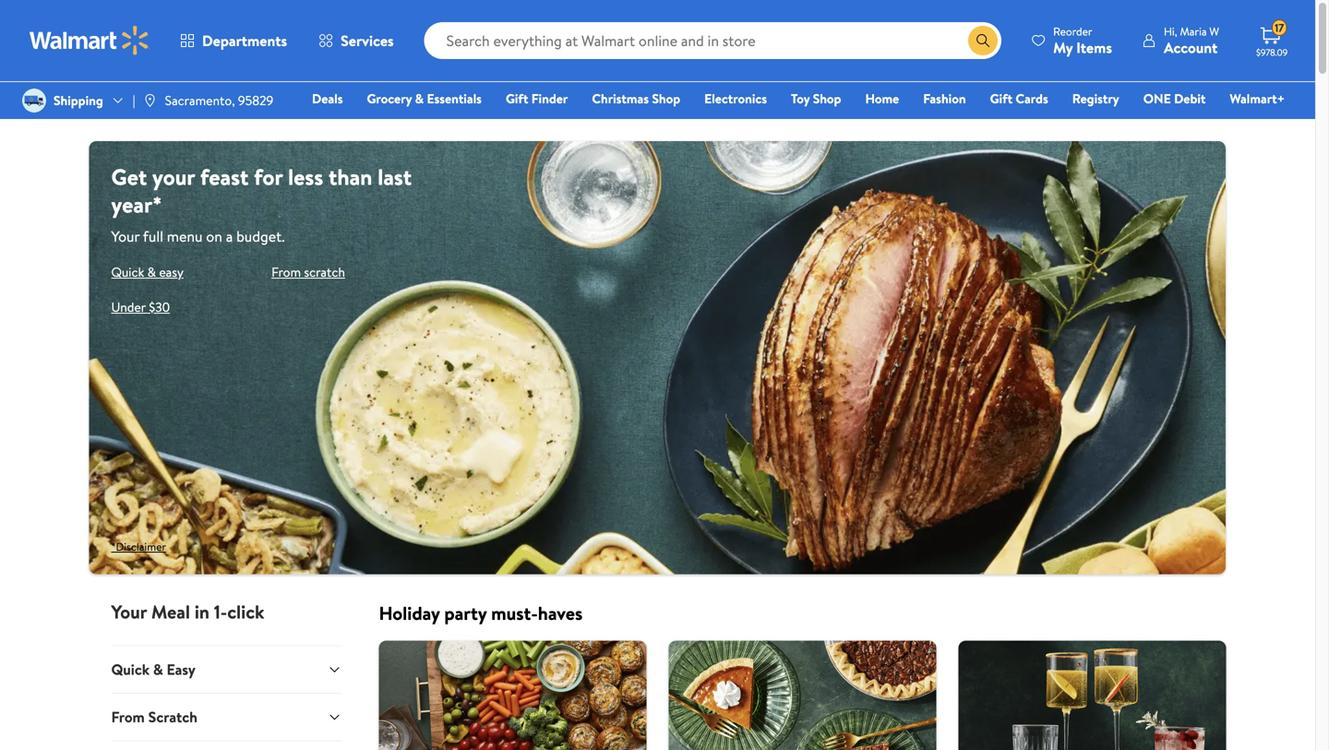 Task type: vqa. For each thing, say whether or not it's contained in the screenshot.
'Cyber Deals' Link
no



Task type: locate. For each thing, give the bounding box(es) containing it.
& inside dropdown button
[[153, 660, 163, 680]]

1 gift from the left
[[506, 90, 529, 108]]

shop
[[652, 90, 681, 108], [813, 90, 842, 108]]

shop right christmas
[[652, 90, 681, 108]]

deals
[[312, 90, 343, 108]]

0 vertical spatial &
[[415, 90, 424, 108]]

0 vertical spatial from
[[272, 263, 301, 281]]

your
[[152, 162, 195, 193]]

your left meal
[[111, 600, 147, 625]]

click
[[227, 600, 264, 625]]

holiday party must-haves
[[379, 601, 583, 627]]

gift left the finder on the left of page
[[506, 90, 529, 108]]

party
[[444, 601, 487, 627]]

items
[[1077, 37, 1113, 58]]

haves
[[538, 601, 583, 627]]

quick & easy
[[111, 660, 196, 680]]

sacramento,
[[165, 91, 235, 109]]

list item
[[368, 642, 658, 751], [658, 642, 948, 751], [948, 642, 1238, 751]]

easy
[[159, 263, 184, 281]]

quick left easy
[[111, 660, 150, 680]]

reorder my items
[[1054, 24, 1113, 58]]

must-
[[491, 601, 538, 627]]

1 shop from the left
[[652, 90, 681, 108]]

walmart image
[[30, 26, 150, 55]]

list
[[368, 642, 1238, 751]]

walmart+
[[1230, 90, 1285, 108]]

easy
[[167, 660, 196, 680]]

less
[[288, 162, 323, 193]]

1 vertical spatial your
[[111, 600, 147, 625]]

gift for gift finder
[[506, 90, 529, 108]]

2 vertical spatial &
[[153, 660, 163, 680]]

95829
[[238, 91, 274, 109]]

year*
[[111, 189, 162, 220]]

1 horizontal spatial gift
[[990, 90, 1013, 108]]

grocery
[[367, 90, 412, 108]]

2 gift from the left
[[990, 90, 1013, 108]]

from for from scratch
[[111, 707, 145, 728]]

one
[[1144, 90, 1172, 108]]

$30
[[149, 298, 170, 316]]

0 vertical spatial quick
[[111, 263, 144, 281]]

holiday
[[379, 601, 440, 627]]

maria
[[1181, 24, 1207, 39]]

2 quick from the top
[[111, 660, 150, 680]]

2 shop from the left
[[813, 90, 842, 108]]

quick
[[111, 263, 144, 281], [111, 660, 150, 680]]

gift finder link
[[498, 89, 577, 109]]

gift
[[506, 90, 529, 108], [990, 90, 1013, 108]]

*disclaimer button
[[111, 539, 166, 555]]

your
[[111, 226, 140, 247], [111, 600, 147, 625]]

from scratch
[[111, 707, 198, 728]]

christmas shop link
[[584, 89, 689, 109]]

3 list item from the left
[[948, 642, 1238, 751]]

gift cards
[[990, 90, 1049, 108]]

full
[[143, 226, 163, 247]]

1 vertical spatial quick
[[111, 660, 150, 680]]

from left scratch
[[272, 263, 301, 281]]

quick inside dropdown button
[[111, 660, 150, 680]]

departments
[[202, 30, 287, 51]]

1 horizontal spatial shop
[[813, 90, 842, 108]]

1 quick from the top
[[111, 263, 144, 281]]

search icon image
[[976, 33, 991, 48]]

0 horizontal spatial shop
[[652, 90, 681, 108]]

from scratch
[[272, 263, 345, 281]]

than
[[329, 162, 373, 193]]

1 vertical spatial from
[[111, 707, 145, 728]]

quick up under
[[111, 263, 144, 281]]

from
[[272, 263, 301, 281], [111, 707, 145, 728]]

from left the scratch
[[111, 707, 145, 728]]

w
[[1210, 24, 1220, 39]]

17
[[1275, 20, 1285, 36]]

quick & easy
[[111, 263, 184, 281]]

scratch
[[148, 707, 198, 728]]

0 horizontal spatial gift
[[506, 90, 529, 108]]

1-
[[214, 600, 227, 625]]

1 vertical spatial &
[[147, 263, 156, 281]]

0 horizontal spatial from
[[111, 707, 145, 728]]

your left full
[[111, 226, 140, 247]]

from inside from scratch dropdown button
[[111, 707, 145, 728]]

under $30 link
[[111, 298, 170, 316]]

1 horizontal spatial from
[[272, 263, 301, 281]]

shop right 'toy' at top
[[813, 90, 842, 108]]

essentials
[[427, 90, 482, 108]]

get
[[111, 162, 147, 193]]

grocery & essentials
[[367, 90, 482, 108]]

deals link
[[304, 89, 351, 109]]

fashion
[[924, 90, 966, 108]]

gift finder
[[506, 90, 568, 108]]

&
[[415, 90, 424, 108], [147, 263, 156, 281], [153, 660, 163, 680]]

& for essentials
[[415, 90, 424, 108]]

1 your from the top
[[111, 226, 140, 247]]

 image
[[22, 89, 46, 113]]

last
[[378, 162, 412, 193]]

hi,
[[1164, 24, 1178, 39]]

home
[[866, 90, 900, 108]]

gift left cards
[[990, 90, 1013, 108]]

one debit link
[[1136, 89, 1215, 109]]

registry
[[1073, 90, 1120, 108]]

sacramento, 95829
[[165, 91, 274, 109]]

0 vertical spatial your
[[111, 226, 140, 247]]

services
[[341, 30, 394, 51]]

grocery & essentials link
[[359, 89, 490, 109]]

one debit
[[1144, 90, 1206, 108]]

*disclaimer
[[111, 539, 166, 555]]

 image
[[143, 93, 158, 108]]

$978.09
[[1257, 46, 1288, 59]]

quick & easy link
[[111, 263, 184, 281]]

gift inside 'link'
[[506, 90, 529, 108]]



Task type: describe. For each thing, give the bounding box(es) containing it.
& for easy
[[153, 660, 163, 680]]

services button
[[303, 18, 410, 63]]

toy
[[791, 90, 810, 108]]

my
[[1054, 37, 1073, 58]]

meal
[[151, 600, 190, 625]]

quick & easy button
[[111, 646, 342, 694]]

registry link
[[1064, 89, 1128, 109]]

gift for gift cards
[[990, 90, 1013, 108]]

under
[[111, 298, 146, 316]]

2 your from the top
[[111, 600, 147, 625]]

a
[[226, 226, 233, 247]]

christmas
[[592, 90, 649, 108]]

on
[[206, 226, 222, 247]]

reorder
[[1054, 24, 1093, 39]]

& for easy
[[147, 263, 156, 281]]

home link
[[857, 89, 908, 109]]

under $30
[[111, 298, 170, 316]]

quick for quick & easy
[[111, 263, 144, 281]]

toy shop
[[791, 90, 842, 108]]

your inside "get your feast for less than last year* your full menu on a budget."
[[111, 226, 140, 247]]

2 list item from the left
[[658, 642, 948, 751]]

from for from scratch
[[272, 263, 301, 281]]

1 list item from the left
[[368, 642, 658, 751]]

scratch
[[304, 263, 345, 281]]

budget.
[[236, 226, 285, 247]]

from scratch link
[[272, 263, 345, 281]]

walmart+ link
[[1222, 89, 1294, 109]]

fashion link
[[915, 89, 975, 109]]

feast
[[200, 162, 249, 193]]

quick for quick & easy
[[111, 660, 150, 680]]

shop for christmas shop
[[652, 90, 681, 108]]

from scratch button
[[111, 694, 342, 741]]

for
[[254, 162, 283, 193]]

debit
[[1175, 90, 1206, 108]]

|
[[133, 91, 135, 109]]

electronics link
[[696, 89, 776, 109]]

christmas shop
[[592, 90, 681, 108]]

toy shop link
[[783, 89, 850, 109]]

Walmart Site-Wide search field
[[424, 22, 1002, 59]]

in
[[195, 600, 210, 625]]

account
[[1164, 37, 1218, 58]]

shop for toy shop
[[813, 90, 842, 108]]

Search search field
[[424, 22, 1002, 59]]

finder
[[532, 90, 568, 108]]

get your feast for less than last year* your full menu on a budget.
[[111, 162, 412, 247]]

departments button
[[164, 18, 303, 63]]

menu
[[167, 226, 203, 247]]

electronics
[[705, 90, 767, 108]]

cards
[[1016, 90, 1049, 108]]

shipping
[[54, 91, 103, 109]]

your meal in 1-click
[[111, 600, 264, 625]]

hi, maria w account
[[1164, 24, 1220, 58]]

gift cards link
[[982, 89, 1057, 109]]



